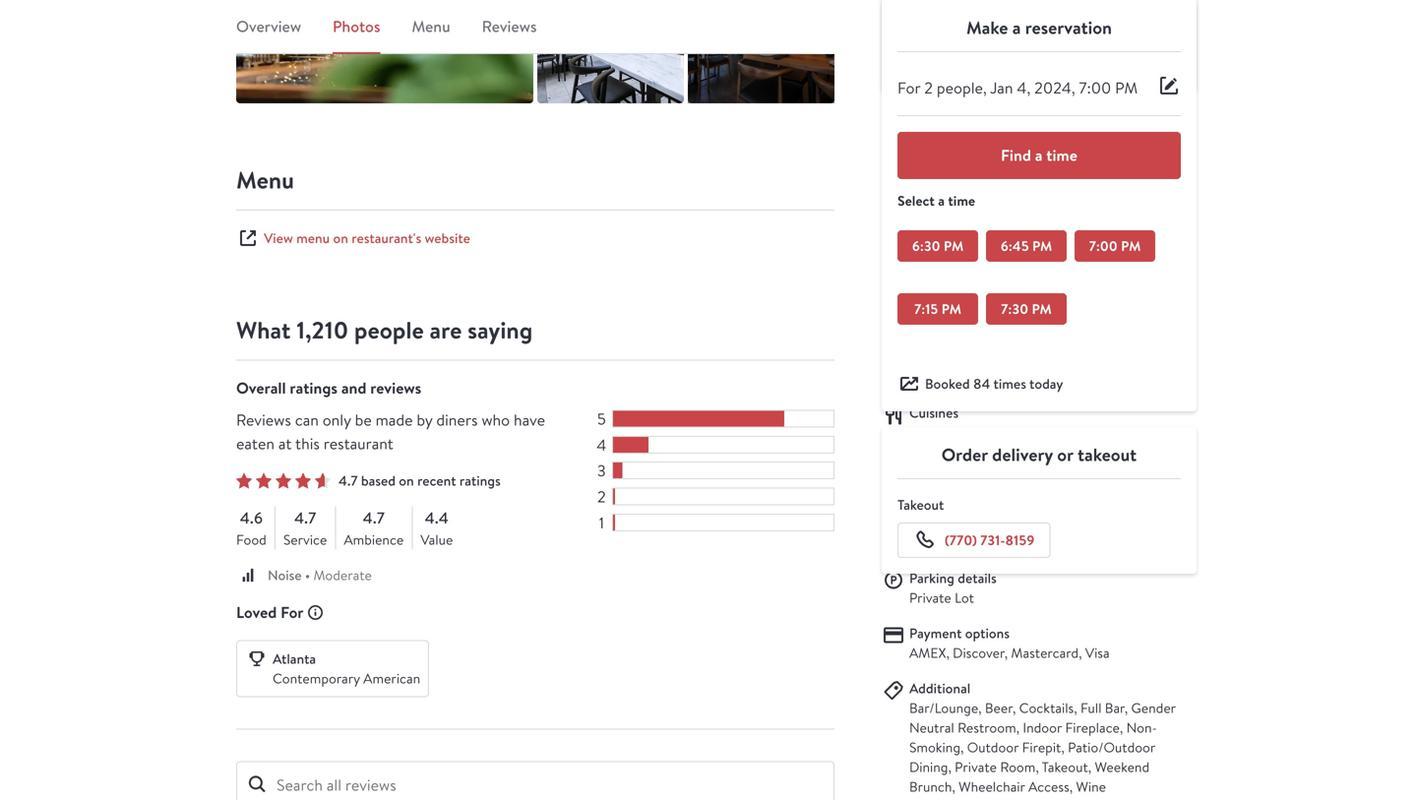 Task type: locate. For each thing, give the bounding box(es) containing it.
pm for 7:30 pm
[[1032, 300, 1052, 319]]

731-
[[981, 531, 1006, 550]]

contemporary
[[910, 423, 997, 441], [273, 669, 360, 687]]

0 horizontal spatial a
[[938, 191, 945, 210]]

0 horizontal spatial outdoor
[[898, 146, 949, 164]]

0 horizontal spatial saints + council, atlanta, ga image
[[537, 0, 684, 103]]

atlanta
[[273, 650, 316, 668]]

private down parking
[[910, 589, 952, 607]]

a
[[1013, 15, 1021, 40], [1035, 145, 1043, 166], [938, 191, 945, 210]]

contemporary inside cuisines contemporary american, steakhouse, breakfast
[[910, 423, 997, 441]]

1 vertical spatial casual
[[910, 534, 948, 552]]

reviews
[[370, 377, 422, 399]]

casual inside dining style casual dining
[[910, 478, 948, 497]]

0 vertical spatial private
[[910, 589, 952, 607]]

time up neighborhood in the right of the page
[[948, 191, 976, 210]]

0 vertical spatial ratings
[[290, 377, 338, 399]]

code
[[946, 514, 975, 533]]

room,
[[1000, 758, 1039, 776]]

1 vertical spatial outdoor
[[967, 738, 1019, 756]]

visa
[[1086, 644, 1110, 662]]

contemporary for cuisines
[[910, 423, 997, 441]]

1 vertical spatial for
[[281, 602, 304, 623]]

1 vertical spatial on
[[399, 471, 414, 490]]

0 horizontal spatial 4.7
[[294, 507, 316, 529]]

mastercard,
[[1011, 644, 1082, 662]]

2 horizontal spatial a
[[1035, 145, 1043, 166]]

order
[[942, 443, 988, 467]]

additional inside "additional bar/lounge, beer, cocktails, full bar, gender neutral restroom, indoor fireplace, non- smoking, outdoor firepit, patio/outdoor dining, private room, takeout, weekend brunch, wheelchair access, wine"
[[910, 679, 971, 698]]

0 horizontal spatial pm
[[944, 313, 962, 331]]

1 vertical spatial 7:00
[[1089, 237, 1118, 256]]

0 vertical spatial indoor
[[1019, 146, 1058, 164]]

pm down mon–fri
[[944, 313, 962, 331]]

1 horizontal spatial private
[[955, 758, 997, 776]]

contemporary up order
[[910, 423, 997, 441]]

midtown
[[910, 238, 962, 256]]

for 2 people, jan 4, 2024, 7:00 pm button
[[882, 68, 1197, 115]]

0 vertical spatial outdoor
[[898, 146, 949, 164]]

additional information
[[882, 188, 1036, 209]]

dining,
[[910, 758, 952, 776]]

1 vertical spatial additional
[[910, 679, 971, 698]]

contemporary down atlanta on the bottom of page
[[273, 669, 360, 687]]

0 vertical spatial time
[[1047, 145, 1078, 166]]

am–
[[1166, 293, 1192, 312]]

0 horizontal spatial on
[[333, 229, 348, 248]]

for
[[898, 77, 921, 98], [281, 602, 304, 623]]

dining left style
[[910, 459, 949, 477]]

a right find
[[1035, 145, 1043, 166]]

11:00
[[910, 313, 940, 331]]

am–11:00
[[996, 293, 1052, 312]]

pm
[[1055, 293, 1074, 312], [944, 313, 962, 331]]

1 horizontal spatial contemporary
[[910, 423, 997, 441]]

1 saints + council, atlanta, ga image from the left
[[537, 0, 684, 103]]

tab list
[[236, 15, 835, 54]]

booked 84 times today
[[925, 375, 1063, 393]]

0 horizontal spatial ratings
[[290, 377, 338, 399]]

make
[[967, 15, 1008, 40]]

a left ne
[[1013, 15, 1021, 40]]

menu
[[412, 16, 450, 37], [236, 164, 294, 196]]

for right the loved
[[281, 602, 304, 623]]

based
[[361, 471, 396, 490]]

1 horizontal spatial 4.7
[[339, 471, 358, 490]]

1 horizontal spatial ratings
[[460, 471, 501, 490]]

saints + council, atlanta, ga image
[[537, 0, 684, 103], [688, 0, 835, 103]]

for 2 people, jan 4, 2024, 7:00 pm
[[898, 77, 1138, 98]]

1 horizontal spatial reviews
[[482, 16, 537, 37]]

2 vertical spatial a
[[938, 191, 945, 210]]

2 element
[[612, 488, 835, 506]]

7:15 pm link
[[898, 293, 978, 325]]

0 vertical spatial reviews
[[482, 16, 537, 37]]

4.7 up service
[[294, 507, 316, 529]]

1 horizontal spatial 2
[[924, 77, 933, 98]]

1 horizontal spatial time
[[1047, 145, 1078, 166]]

a for make
[[1013, 15, 1021, 40]]

additional up bar/lounge,
[[910, 679, 971, 698]]

1 vertical spatial dress
[[952, 534, 985, 552]]

dress left 'code'
[[910, 514, 943, 533]]

casual
[[910, 478, 948, 497], [910, 534, 948, 552]]

on right menu
[[333, 229, 348, 248]]

st
[[1006, 37, 1019, 56]]

make a reservation
[[967, 15, 1112, 40]]

0 vertical spatial for
[[898, 77, 921, 98]]

parking details private lot
[[910, 569, 997, 607]]

rated 4 by 16% people element
[[595, 434, 608, 455]]

2024,
[[1035, 77, 1076, 98]]

1 horizontal spatial outdoor
[[967, 738, 1019, 756]]

time
[[1047, 145, 1078, 166], [948, 191, 976, 210]]

7:00 right 2024,
[[1079, 77, 1112, 98]]

0 horizontal spatial menu
[[236, 164, 294, 196]]

7:00 up sun
[[1089, 237, 1118, 256]]

find a time
[[1001, 145, 1078, 166]]

wheelchair
[[959, 778, 1025, 796]]

1 vertical spatial contemporary
[[273, 669, 360, 687]]

pm for 7:00 pm
[[1121, 237, 1141, 256]]

1 vertical spatial private
[[955, 758, 997, 776]]

6:30 pm
[[912, 237, 964, 256]]

brunch,
[[910, 778, 956, 796]]

1 vertical spatial a
[[1035, 145, 1043, 166]]

pm inside button
[[1115, 77, 1138, 98]]

casual for dining
[[910, 478, 948, 497]]

4.4 value
[[421, 507, 453, 549]]

4.7 for 4.7 service
[[294, 507, 316, 529]]

1 horizontal spatial pm
[[1055, 293, 1074, 312]]

0 vertical spatial contemporary
[[910, 423, 997, 441]]

view menu on restaurant's website link
[[236, 226, 470, 250]]

(770) 731-8159 link
[[898, 523, 1051, 558]]

0 horizontal spatial contemporary
[[273, 669, 360, 687]]

1 vertical spatial reviews
[[236, 409, 291, 430]]

4.7 up ambience
[[363, 507, 385, 529]]

7:00 pm
[[1089, 237, 1141, 256]]

0 horizontal spatial reviews
[[236, 409, 291, 430]]

pm inside 'link'
[[1033, 237, 1053, 256]]

patio/outdoor
[[1068, 738, 1156, 756]]

1 horizontal spatial on
[[399, 471, 414, 490]]

7:00
[[1079, 77, 1112, 98], [1089, 237, 1118, 256]]

a for find
[[1035, 145, 1043, 166]]

by
[[417, 409, 433, 430]]

rated 2 by 1% people element
[[595, 486, 608, 507]]

indoor dining room button
[[1003, 139, 1155, 171]]

for down 30361 on the top right of page
[[898, 77, 921, 98]]

restaurant
[[324, 433, 394, 454]]

on inside view menu on restaurant's website link
[[333, 229, 348, 248]]

menu up view
[[236, 164, 294, 196]]

2 up 1
[[597, 486, 606, 507]]

dining down style
[[952, 478, 991, 497]]

private up the wheelchair
[[955, 758, 997, 776]]

full
[[1081, 699, 1102, 717]]

website
[[425, 229, 470, 248]]

casual up 'code'
[[910, 478, 948, 497]]

2
[[924, 77, 933, 98], [597, 486, 606, 507]]

sun
[[1103, 293, 1125, 312]]

steakhouse,
[[1064, 423, 1135, 441]]

eaten
[[236, 433, 275, 454]]

4.7 inside the 4.7 service
[[294, 507, 316, 529]]

0 horizontal spatial time
[[948, 191, 976, 210]]

0 vertical spatial casual
[[910, 478, 948, 497]]

2 casual from the top
[[910, 534, 948, 552]]

2 horizontal spatial 4.7
[[363, 507, 385, 529]]

atlanta,
[[1106, 37, 1154, 56]]

neighborhood midtown
[[910, 219, 996, 256]]

1 vertical spatial indoor
[[1023, 719, 1062, 737]]

saying
[[468, 314, 533, 346]]

4.4
[[425, 507, 449, 529]]

restaurant's
[[352, 229, 421, 248]]

style
[[952, 459, 980, 477]]

0 horizontal spatial private
[[910, 589, 952, 607]]

today
[[1030, 375, 1063, 393]]

recent
[[417, 471, 456, 490]]

casual inside the dress code casual dress
[[910, 534, 948, 552]]

1 horizontal spatial dress
[[952, 534, 985, 552]]

4.7 for 4.7 ambience
[[363, 507, 385, 529]]

casual up parking
[[910, 534, 948, 552]]

1 horizontal spatial for
[[898, 77, 921, 98]]

ratings right recent
[[460, 471, 501, 490]]

Search all reviews search field
[[236, 761, 835, 800]]

4.7 inside the 4.7 ambience
[[363, 507, 385, 529]]

outdoor
[[898, 146, 949, 164], [967, 738, 1019, 756]]

additional up neighborhood in the right of the page
[[882, 188, 952, 209]]

dress down 'code'
[[952, 534, 985, 552]]

1 element
[[612, 514, 835, 532]]

pm
[[1115, 77, 1138, 98], [944, 237, 964, 256], [1033, 237, 1053, 256], [1121, 237, 1141, 256], [942, 300, 962, 319], [1032, 300, 1052, 319]]

a right select
[[938, 191, 945, 210]]

4
[[597, 434, 607, 455]]

0 vertical spatial a
[[1013, 15, 1021, 40]]

$50
[[950, 368, 974, 386]]

rated 3 by 4% people element
[[595, 460, 608, 481]]

1 horizontal spatial saints + council, atlanta, ga image
[[688, 0, 835, 103]]

0 vertical spatial on
[[333, 229, 348, 248]]

reviews inside the "reviews can only be made by diners who have eaten at this restaurant"
[[236, 409, 291, 430]]

select
[[898, 191, 935, 210]]

outdoor down restroom,
[[967, 738, 1019, 756]]

a inside button
[[1035, 145, 1043, 166]]

hours of operation mon–fri 11:30 am–11:00 pm sat, sun 10:00 am– 11:00 pm
[[910, 274, 1192, 331]]

2 down 30361 on the top right of page
[[924, 77, 933, 98]]

pm left sat,
[[1055, 293, 1074, 312]]

time inside button
[[1047, 145, 1078, 166]]

neutral
[[910, 719, 955, 737]]

1 vertical spatial time
[[948, 191, 976, 210]]

find a time button
[[898, 132, 1181, 179]]

for inside button
[[898, 77, 921, 98]]

contemporary inside atlanta contemporary american
[[273, 669, 360, 687]]

dining left room
[[1061, 146, 1101, 164]]

on right the based
[[399, 471, 414, 490]]

1 horizontal spatial a
[[1013, 15, 1021, 40]]

private inside parking details private lot
[[910, 589, 952, 607]]

bar,
[[1105, 699, 1128, 717]]

0 vertical spatial additional
[[882, 188, 952, 209]]

4.7 left the based
[[339, 471, 358, 490]]

time right find
[[1047, 145, 1078, 166]]

outdoor down dining areas
[[898, 146, 949, 164]]

find
[[1001, 145, 1031, 166]]

0 vertical spatial 7:00
[[1079, 77, 1112, 98]]

2 saints + council, atlanta, ga image from the left
[[688, 0, 835, 103]]

ratings up can
[[290, 377, 338, 399]]

menu right photos
[[412, 16, 450, 37]]

0 vertical spatial pm
[[1055, 293, 1074, 312]]

discover,
[[953, 644, 1008, 662]]

ratings
[[290, 377, 338, 399], [460, 471, 501, 490]]

on
[[333, 229, 348, 248], [399, 471, 414, 490]]

1 vertical spatial 2
[[597, 486, 606, 507]]

0 horizontal spatial dress
[[910, 514, 943, 533]]

jan
[[990, 77, 1013, 98]]

firepit,
[[1022, 738, 1065, 756]]

0 horizontal spatial for
[[281, 602, 304, 623]]

0 vertical spatial 2
[[924, 77, 933, 98]]

1 casual from the top
[[910, 478, 948, 497]]

1 horizontal spatial menu
[[412, 16, 450, 37]]



Task type: vqa. For each thing, say whether or not it's contained in the screenshot.


Task type: describe. For each thing, give the bounding box(es) containing it.
outdoor patio button
[[882, 139, 999, 171]]

people,
[[937, 77, 987, 98]]

contemporary for atlanta
[[273, 669, 360, 687]]

4 element
[[612, 436, 835, 454]]

5
[[597, 408, 606, 429]]

dining left areas
[[882, 109, 927, 130]]

indoor inside "additional bar/lounge, beer, cocktails, full bar, gender neutral restroom, indoor fireplace, non- smoking, outdoor firepit, patio/outdoor dining, private room, takeout, weekend brunch, wheelchair access, wine"
[[1023, 719, 1062, 737]]

7:00 inside for 2 people, jan 4, 2024, 7:00 pm button
[[1079, 77, 1112, 98]]

0 horizontal spatial 2
[[597, 486, 606, 507]]

additional for additional bar/lounge, beer, cocktails, full bar, gender neutral restroom, indoor fireplace, non- smoking, outdoor firepit, patio/outdoor dining, private room, takeout, weekend brunch, wheelchair access, wine
[[910, 679, 971, 698]]

3
[[597, 460, 606, 481]]

84
[[974, 375, 991, 393]]

sat,
[[1077, 293, 1100, 312]]

information
[[956, 188, 1036, 209]]

additional bar/lounge, beer, cocktails, full bar, gender neutral restroom, indoor fireplace, non- smoking, outdoor firepit, patio/outdoor dining, private room, takeout, weekend brunch, wheelchair access, wine
[[910, 679, 1176, 796]]

a for select
[[938, 191, 945, 210]]

pm for 6:45 pm
[[1033, 237, 1053, 256]]

(770)
[[945, 531, 977, 550]]

this
[[295, 433, 320, 454]]

ga
[[1157, 37, 1176, 56]]

amex,
[[910, 644, 950, 662]]

suite
[[1044, 37, 1074, 56]]

view menu on restaurant's website
[[264, 229, 470, 248]]

on for restaurant's
[[333, 229, 348, 248]]

google map for saints + council image
[[886, 0, 1193, 34]]

restroom,
[[958, 719, 1020, 737]]

reviews for reviews can only be made by diners who have eaten at this restaurant
[[236, 409, 291, 430]]

smoking,
[[910, 738, 964, 756]]

pm for 6:30 pm
[[944, 237, 964, 256]]

3 element
[[612, 462, 835, 480]]

outdoor inside button
[[898, 146, 949, 164]]

delivery
[[992, 443, 1053, 467]]

neighborhood
[[910, 219, 996, 237]]

7:15
[[914, 300, 938, 319]]

private inside "additional bar/lounge, beer, cocktails, full bar, gender neutral restroom, indoor fireplace, non- smoking, outdoor firepit, patio/outdoor dining, private room, takeout, weekend brunch, wheelchair access, wine"
[[955, 758, 997, 776]]

loved
[[236, 602, 277, 623]]

dining inside button
[[1061, 146, 1101, 164]]

4.7 for 4.7 based on recent ratings
[[339, 471, 358, 490]]

tab list containing overview
[[236, 15, 835, 54]]

cuisines
[[910, 404, 959, 422]]

4.7 based on recent ratings
[[339, 471, 501, 490]]

view
[[264, 229, 293, 248]]

service
[[283, 530, 327, 549]]

indoor dining room
[[1019, 146, 1139, 164]]

loved for
[[236, 602, 304, 623]]

1 vertical spatial menu
[[236, 164, 294, 196]]

mon–fri
[[910, 293, 960, 312]]

5 element
[[612, 410, 835, 428]]

beer,
[[985, 699, 1016, 717]]

6:45 pm
[[1001, 237, 1053, 256]]

ambience
[[344, 530, 404, 549]]

outdoor patio
[[898, 146, 983, 164]]

1,210
[[296, 314, 349, 346]]

4.7 service
[[283, 507, 327, 549]]

american,
[[1000, 423, 1061, 441]]

noise • moderate
[[268, 566, 372, 585]]

overall
[[236, 377, 286, 399]]

additional for additional information
[[882, 188, 952, 209]]

rated 5 by 77% people element
[[595, 408, 608, 429]]

at
[[278, 433, 292, 454]]

cocktails,
[[1019, 699, 1078, 717]]

outdoor inside "additional bar/lounge, beer, cocktails, full bar, gender neutral restroom, indoor fireplace, non- smoking, outdoor firepit, patio/outdoor dining, private room, takeout, weekend brunch, wheelchair access, wine"
[[967, 738, 1019, 756]]

7:30 pm link
[[986, 293, 1067, 325]]

moderate
[[314, 566, 372, 584]]

access,
[[1029, 778, 1073, 796]]

reservation
[[1025, 15, 1112, 40]]

7:30 pm
[[1001, 300, 1052, 319]]

operation
[[965, 274, 1023, 292]]

7:00 pm link
[[1075, 230, 1156, 262]]

4.7 stars image
[[236, 473, 331, 489]]

dining areas
[[882, 109, 966, 130]]

parking
[[910, 569, 955, 588]]

1221
[[913, 37, 939, 56]]

4.7 ambience
[[344, 507, 404, 549]]

made
[[376, 409, 413, 430]]

dining style casual dining
[[910, 459, 991, 497]]

payment options amex, discover, mastercard, visa
[[910, 624, 1110, 662]]

value
[[421, 530, 453, 549]]

indoor inside button
[[1019, 146, 1058, 164]]

gender
[[1132, 699, 1176, 717]]

1 vertical spatial ratings
[[460, 471, 501, 490]]

patio
[[953, 146, 983, 164]]

rated 1 by 1% people element
[[595, 512, 608, 533]]

time for select a time
[[948, 191, 976, 210]]

0 vertical spatial dress
[[910, 514, 943, 533]]

7:30
[[1001, 300, 1029, 319]]

1
[[599, 512, 604, 533]]

takeout,
[[1042, 758, 1092, 776]]

7:15 pm
[[914, 300, 962, 319]]

be
[[355, 409, 372, 430]]

4,
[[1017, 77, 1031, 98]]

booked
[[925, 375, 970, 393]]

overall ratings and reviews
[[236, 377, 422, 399]]

time for find a time
[[1047, 145, 1078, 166]]

people
[[354, 314, 424, 346]]

6:45
[[1001, 237, 1029, 256]]

to
[[933, 368, 946, 386]]

on for recent
[[399, 471, 414, 490]]

or
[[1058, 443, 1074, 467]]

(770) 731-8159
[[945, 531, 1035, 550]]

non-
[[1127, 719, 1157, 737]]

1 vertical spatial pm
[[944, 313, 962, 331]]

diners
[[436, 409, 478, 430]]

7:00 inside 7:00 pm link
[[1089, 237, 1118, 256]]

0 vertical spatial menu
[[412, 16, 450, 37]]

reviews for reviews
[[482, 16, 537, 37]]

pm for 7:15 pm
[[942, 300, 962, 319]]

order delivery or takeout
[[942, 443, 1137, 467]]

2 inside button
[[924, 77, 933, 98]]

6:45 pm link
[[986, 230, 1067, 262]]

casual for dress
[[910, 534, 948, 552]]

american
[[363, 669, 421, 687]]

are
[[430, 314, 462, 346]]

times
[[994, 375, 1026, 393]]

130,
[[1078, 37, 1103, 56]]

and
[[341, 377, 367, 399]]



